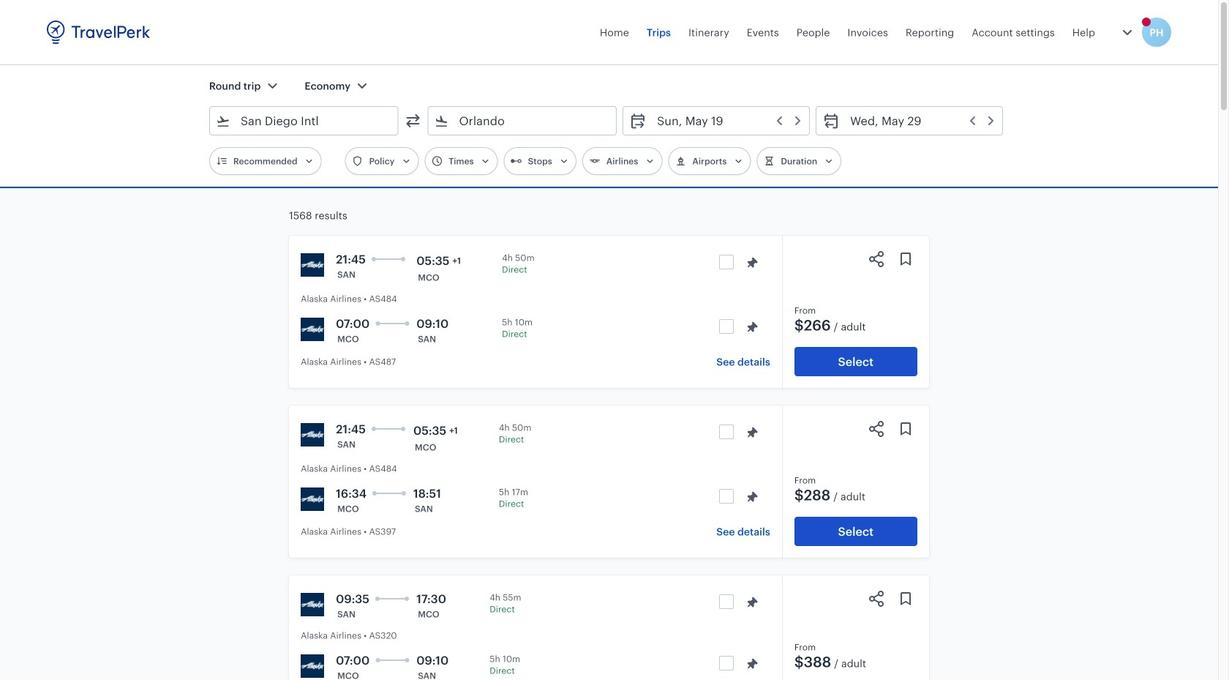 Task type: vqa. For each thing, say whether or not it's contained in the screenshot.
Depart text box
no



Task type: locate. For each thing, give the bounding box(es) containing it.
1 alaska airlines image from the top
[[301, 488, 324, 511]]

1 vertical spatial alaska airlines image
[[301, 593, 324, 616]]

3 alaska airlines image from the top
[[301, 423, 324, 447]]

alaska airlines image
[[301, 253, 324, 277], [301, 318, 324, 341], [301, 423, 324, 447], [301, 654, 324, 678]]

alaska airlines image
[[301, 488, 324, 511], [301, 593, 324, 616]]

To search field
[[449, 109, 598, 133]]

Return field
[[841, 109, 997, 133]]

2 alaska airlines image from the top
[[301, 318, 324, 341]]

0 vertical spatial alaska airlines image
[[301, 488, 324, 511]]



Task type: describe. For each thing, give the bounding box(es) containing it.
1 alaska airlines image from the top
[[301, 253, 324, 277]]

Depart field
[[647, 109, 804, 133]]

4 alaska airlines image from the top
[[301, 654, 324, 678]]

2 alaska airlines image from the top
[[301, 593, 324, 616]]

From search field
[[230, 109, 379, 133]]



